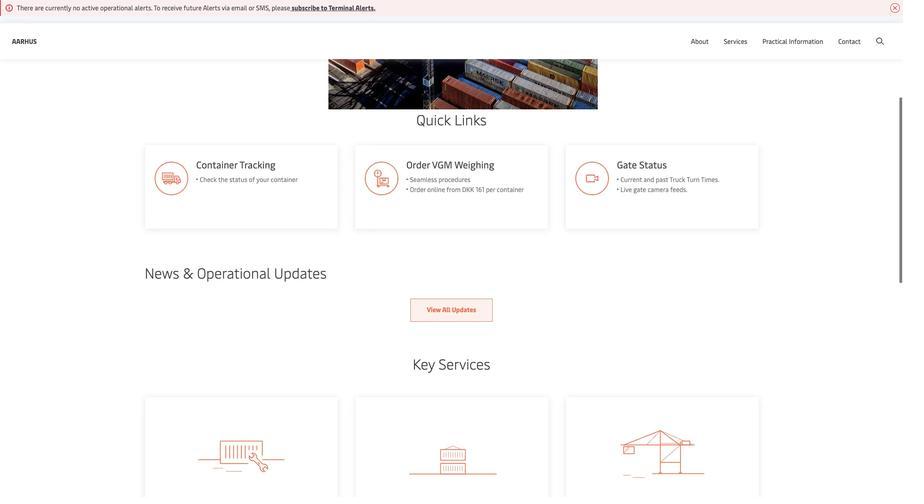 Task type: describe. For each thing, give the bounding box(es) containing it.
contact button
[[839, 39, 861, 75]]

operational
[[100, 3, 133, 12]]

turn
[[687, 191, 700, 200]]

&
[[183, 279, 193, 299]]

services button
[[724, 39, 747, 75]]

no
[[73, 3, 80, 12]]

to
[[154, 3, 160, 12]]

about button
[[691, 39, 709, 75]]

there are currently no active operational alerts. to receive future alerts via email or sms, please subscribe to terminal alerts.
[[17, 3, 376, 12]]

sms,
[[256, 3, 270, 12]]

1 horizontal spatial updates
[[452, 322, 476, 330]]

all
[[442, 322, 451, 330]]

artboard 205 copy 25 image
[[378, 443, 526, 497]]

order vgm weighing seamless procedures
[[406, 174, 494, 200]]

read
[[707, 15, 721, 24]]

global
[[749, 23, 768, 32]]

switch
[[678, 23, 697, 32]]

create
[[845, 23, 863, 32]]

more...
[[554, 28, 575, 37]]

container tracking
[[196, 174, 275, 187]]

terminal
[[329, 3, 354, 12]]

currently
[[45, 3, 71, 12]]

practical information button
[[763, 39, 823, 75]]

links
[[455, 126, 487, 145]]

procedures
[[439, 191, 471, 200]]

global menu button
[[732, 16, 794, 40]]

practical information
[[763, 53, 823, 62]]

view
[[427, 322, 441, 330]]

view all updates
[[427, 322, 476, 330]]

apm_icons_v3_maintenance &amp; repair link
[[145, 414, 337, 498]]

subscribe to terminal alerts. link
[[290, 3, 376, 12]]

or
[[249, 3, 255, 12]]

quick
[[416, 126, 451, 145]]

container tracking link
[[145, 162, 337, 245]]

login
[[824, 23, 839, 32]]

weighbridge - 45 image
[[365, 178, 398, 212]]

switch location button
[[666, 23, 724, 32]]

/
[[840, 23, 843, 32]]

alerts.
[[135, 3, 152, 12]]

subscribe
[[292, 3, 320, 12]]

1 vertical spatial services
[[439, 370, 490, 390]]

apm terminals aarhus image
[[328, 0, 598, 126]]

apm_icons_v3_maintenance &amp; repair image
[[167, 443, 315, 497]]

driver information - 58 image
[[154, 178, 188, 212]]

global menu
[[749, 23, 786, 32]]

active
[[82, 3, 99, 12]]

artboard 205 copy 25 link
[[355, 414, 548, 498]]

apm_icons_v3_quay &amp; marine link
[[566, 414, 759, 498]]



Task type: locate. For each thing, give the bounding box(es) containing it.
0 horizontal spatial services
[[439, 370, 490, 390]]

truck
[[670, 191, 685, 200]]

operational
[[197, 279, 271, 299]]

0 vertical spatial services
[[724, 53, 747, 62]]

quick links
[[416, 126, 487, 145]]

there
[[17, 3, 33, 12]]

apm_icons_v3_quay &amp; marine image
[[588, 443, 736, 497]]

login / create account link
[[809, 16, 888, 40]]

receive
[[162, 3, 182, 12]]

key services
[[413, 370, 490, 390]]

via
[[222, 3, 230, 12]]

view all updates link
[[411, 315, 493, 338]]

news
[[145, 279, 179, 299]]

news & operational updates
[[145, 279, 327, 299]]

0 vertical spatial updates
[[274, 279, 327, 299]]

status
[[639, 174, 667, 187]]

1 vertical spatial updates
[[452, 322, 476, 330]]

gate status current and past truck turn times.
[[617, 174, 720, 200]]

location
[[699, 23, 724, 32]]

menu
[[769, 23, 786, 32]]

about
[[691, 53, 709, 62]]

gate cam image
[[576, 178, 609, 212]]

tracking
[[239, 174, 275, 187]]

please
[[272, 3, 290, 12]]

order
[[406, 174, 430, 187]]

aarhus
[[12, 53, 37, 62]]

information
[[789, 53, 823, 62]]

to
[[321, 3, 327, 12]]

0 horizontal spatial updates
[[274, 279, 327, 299]]

aarhus link
[[12, 52, 37, 62]]

practical
[[763, 53, 788, 62]]

email
[[231, 3, 247, 12]]

past
[[656, 191, 668, 200]]

1 horizontal spatial services
[[724, 53, 747, 62]]

alerts.
[[356, 3, 376, 12]]

login / create account
[[824, 23, 888, 32]]

services
[[724, 53, 747, 62], [439, 370, 490, 390]]

account
[[865, 23, 888, 32]]

weighing
[[455, 174, 494, 187]]

switch location
[[678, 23, 724, 32]]

close alert image
[[890, 3, 900, 13]]

read more... link
[[554, 15, 721, 37]]

vgm
[[432, 174, 452, 187]]

updates
[[274, 279, 327, 299], [452, 322, 476, 330]]

gate
[[617, 174, 637, 187]]

are
[[35, 3, 44, 12]]

alerts
[[203, 3, 220, 12]]

container
[[196, 174, 237, 187]]

future
[[184, 3, 202, 12]]

and
[[644, 191, 654, 200]]

key
[[413, 370, 435, 390]]

contact
[[839, 53, 861, 62]]

current
[[621, 191, 642, 200]]

read more...
[[554, 15, 721, 37]]

times.
[[701, 191, 720, 200]]

seamless
[[410, 191, 437, 200]]



Task type: vqa. For each thing, say whether or not it's contained in the screenshot.
Information
yes



